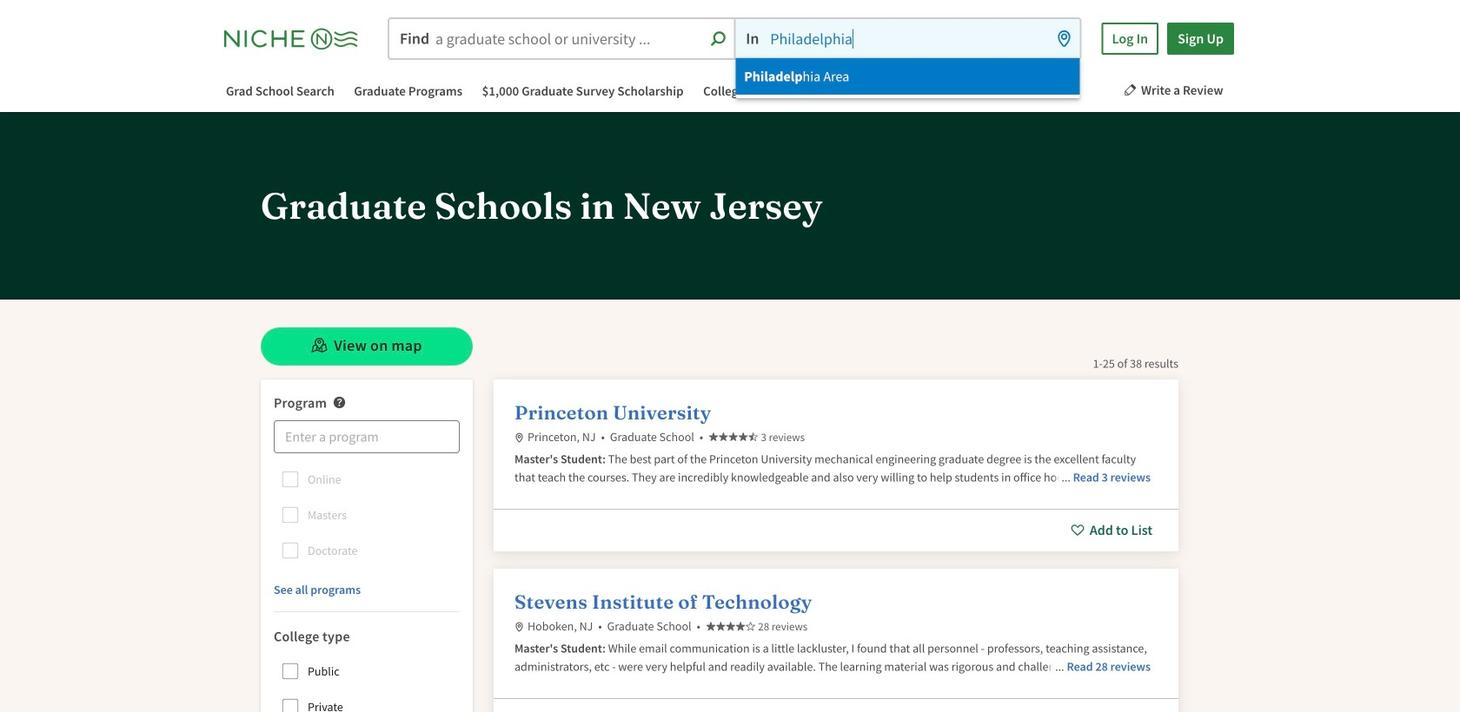 Task type: describe. For each thing, give the bounding box(es) containing it.
3 group from the top
[[273, 654, 460, 713]]

niche home image
[[224, 24, 372, 53]]

stevens institute of technology element
[[494, 569, 1179, 713]]

2 group from the top
[[273, 462, 460, 568]]

address image for stevens institute of technology element
[[515, 623, 524, 632]]

princeton university element
[[494, 380, 1179, 552]]

private. also controls the next 2 checkboxes image
[[282, 699, 299, 713]]

1 group from the top
[[273, 421, 460, 596]]



Task type: vqa. For each thing, say whether or not it's contained in the screenshot.
PRIVATE. ALSO CONTROLS THE NEXT 2 CHECKBOXES 'icon'
yes



Task type: locate. For each thing, give the bounding box(es) containing it.
1 vertical spatial address image
[[515, 623, 524, 632]]

address image inside the 'princeton university' element
[[515, 433, 524, 443]]

address image for the 'princeton university' element
[[515, 433, 524, 443]]

pencil image
[[1124, 83, 1137, 96]]

a graduate school or university ... text field
[[389, 19, 734, 58]]

1 address image from the top
[[515, 433, 524, 443]]

search filter controls element
[[261, 380, 473, 713]]

0 vertical spatial address image
[[515, 433, 524, 443]]

question image
[[332, 396, 346, 410]]

private. also controls the next 2 checkboxes element
[[273, 690, 308, 713]]

a state or metro ... text field
[[735, 19, 1080, 58]]

2 address image from the top
[[515, 623, 524, 632]]

address image
[[515, 433, 524, 443], [515, 623, 524, 632]]

banner links element
[[209, 80, 834, 103]]

group
[[273, 421, 460, 596], [273, 462, 460, 568], [273, 654, 460, 713]]

Enter a program text field
[[274, 421, 460, 454]]

address image inside stevens institute of technology element
[[515, 623, 524, 632]]



